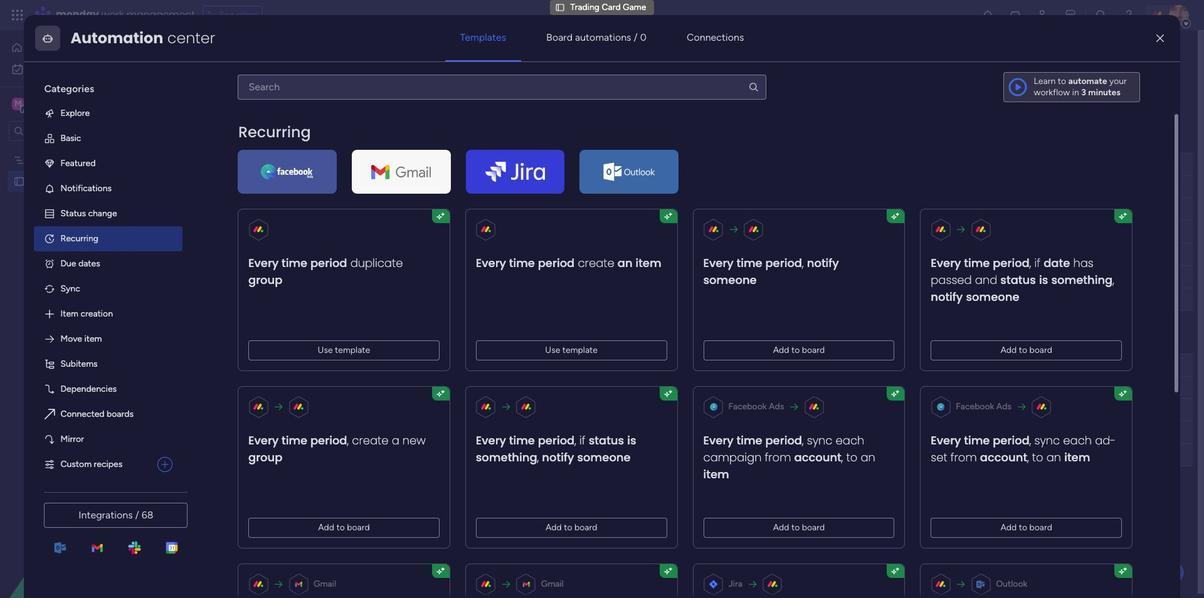 Task type: locate. For each thing, give the bounding box(es) containing it.
1 status field from the top
[[532, 158, 563, 172]]

2 working on it from the top
[[521, 204, 574, 215]]

0 vertical spatial trading card game
[[571, 2, 647, 13]]

trading up board automations / 0
[[571, 2, 600, 13]]

0 vertical spatial project
[[315, 159, 343, 169]]

1 sync from the left
[[808, 433, 833, 449]]

2 horizontal spatial card
[[602, 2, 621, 13]]

1 horizontal spatial gmail
[[542, 579, 564, 590]]

1 each from the left
[[836, 433, 865, 449]]

4 2023 from the top
[[640, 383, 659, 392]]

someone
[[704, 272, 757, 288], [967, 289, 1020, 305], [578, 450, 631, 465]]

1 vertical spatial item
[[237, 383, 255, 393]]

status inside option
[[60, 208, 86, 219]]

0 vertical spatial status
[[1001, 272, 1037, 288]]

68
[[142, 509, 153, 521]]

1 use template from the left
[[318, 345, 371, 356]]

1 vertical spatial if
[[580, 433, 586, 449]]

2 horizontal spatial someone
[[967, 289, 1020, 305]]

0 vertical spatial working on it
[[521, 182, 574, 192]]

item for item creation
[[60, 309, 78, 319]]

option
[[0, 148, 160, 151]]

2 horizontal spatial game
[[623, 2, 647, 13]]

1 vertical spatial marketing
[[237, 250, 276, 260]]

use template button for create
[[476, 341, 668, 361]]

0 horizontal spatial trading
[[29, 176, 59, 186]]

jira
[[729, 579, 743, 590]]

your
[[1110, 76, 1127, 87]]

2 ads from the left
[[997, 401, 1012, 412]]

every time period for from
[[704, 433, 803, 449]]

group for 2nd group title field
[[216, 333, 251, 349]]

status field for person "field" associated with 2nd group title field's date field
[[532, 359, 563, 372]]

4 nov from the top
[[611, 383, 627, 392]]

status inside status is something , notify someone
[[1001, 272, 1037, 288]]

1 from from the left
[[765, 450, 792, 465]]

2 title from the top
[[254, 333, 278, 349]]

0 horizontal spatial create
[[352, 433, 389, 449]]

1 every time period from the left
[[704, 433, 803, 449]]

1 vertical spatial create
[[352, 433, 389, 449]]

2023 right 16,
[[640, 250, 659, 259]]

sync inside , sync each campaign from
[[808, 433, 833, 449]]

1 vertical spatial date
[[626, 360, 645, 370]]

from right campaign
[[765, 450, 792, 465]]

1 facebook from the left
[[729, 401, 767, 412]]

1 horizontal spatial facebook
[[957, 401, 995, 412]]

logistics
[[302, 227, 337, 238]]

add new group
[[215, 494, 275, 504]]

2 2023 from the top
[[640, 227, 659, 237]]

0 horizontal spatial use template button
[[249, 341, 440, 361]]

2 person field from the top
[[456, 359, 489, 372]]

trading card game up add view icon
[[193, 41, 343, 61]]

1 account , to an item from the left
[[704, 450, 876, 482]]

1 vertical spatial notify
[[932, 289, 964, 305]]

item 4
[[237, 383, 263, 393]]

1 person from the top
[[459, 159, 486, 170]]

ads
[[770, 401, 785, 412], [997, 401, 1012, 412]]

item creation
[[60, 309, 113, 319]]

notify inside status is something , notify someone
[[932, 289, 964, 305]]

0 vertical spatial marketing
[[29, 154, 69, 165]]

Date field
[[623, 158, 648, 172], [623, 359, 648, 372]]

2023 for nov 18, 2023
[[641, 205, 659, 214]]

1 vertical spatial title
[[254, 333, 278, 349]]

trading card game down featured
[[29, 176, 105, 186]]

1 horizontal spatial each
[[1064, 433, 1093, 449]]

2 facebook from the left
[[957, 401, 995, 412]]

help image
[[1123, 9, 1136, 21]]

list box containing marketing plan
[[0, 147, 160, 361]]

2 facebook ads from the left
[[957, 401, 1012, 412]]

an
[[618, 255, 633, 271], [861, 450, 876, 465], [1047, 450, 1062, 465]]

1 account from the left
[[795, 450, 842, 465]]

2 account , to an item from the left
[[981, 450, 1091, 465]]

0 horizontal spatial sync
[[808, 433, 833, 449]]

1 group title from the top
[[216, 132, 278, 148]]

every time period , if date
[[932, 255, 1071, 271]]

0 horizontal spatial something
[[476, 450, 538, 465]]

1 vertical spatial someone
[[967, 289, 1020, 305]]

0 vertical spatial if
[[1035, 255, 1041, 271]]

each inside , sync each campaign from
[[836, 433, 865, 449]]

tab
[[272, 67, 292, 87]]

to inside account , to an item
[[847, 450, 858, 465]]

1 title from the top
[[254, 132, 278, 148]]

0 horizontal spatial each
[[836, 433, 865, 449]]

and down every time period , if date
[[976, 272, 998, 288]]

2 account from the left
[[981, 450, 1028, 465]]

new
[[403, 433, 426, 449], [233, 494, 249, 504]]

period inside the every time period , create a new group
[[311, 433, 348, 449]]

main workspace
[[29, 98, 103, 110]]

integrations
[[79, 509, 133, 521]]

0 horizontal spatial main
[[29, 98, 51, 110]]

0 horizontal spatial someone
[[578, 450, 631, 465]]

0 vertical spatial date field
[[623, 158, 648, 172]]

date field up nov 18, 2023
[[623, 158, 648, 172]]

1 horizontal spatial card
[[255, 41, 292, 61]]

status
[[1001, 272, 1037, 288], [589, 433, 625, 449]]

1 date field from the top
[[623, 158, 648, 172]]

trading card game up the automations
[[571, 2, 647, 13]]

2 sync from the left
[[1035, 433, 1061, 449]]

1 vertical spatial status
[[589, 433, 625, 449]]

, inside the every time period , create a new group
[[348, 433, 349, 449]]

facebook for set
[[957, 401, 995, 412]]

is down "date"
[[1040, 272, 1049, 288]]

1 horizontal spatial trading
[[193, 41, 251, 61]]

account
[[795, 450, 842, 465], [981, 450, 1028, 465]]

custom recipes option
[[34, 452, 153, 477]]

2 use template from the left
[[546, 345, 598, 356]]

marketing plan
[[29, 154, 87, 165]]

each
[[836, 433, 865, 449], [1064, 433, 1093, 449]]

an for , sync each campaign from
[[861, 450, 876, 465]]

2 person from the top
[[459, 360, 486, 370]]

2 status field from the top
[[532, 359, 563, 372]]

2 it from the top
[[568, 204, 574, 215]]

and for research
[[305, 182, 319, 193]]

1 horizontal spatial new
[[403, 433, 426, 449]]

facebook ads up , sync each ad- set from
[[957, 401, 1012, 412]]

0 horizontal spatial recurring
[[60, 233, 98, 244]]

0 vertical spatial status field
[[532, 158, 563, 172]]

2023 for nov 16, 2023
[[640, 250, 659, 259]]

trading card game button
[[190, 41, 363, 61]]

2 vertical spatial game
[[82, 176, 105, 186]]

game down featured
[[82, 176, 105, 186]]

categories
[[44, 83, 94, 95]]

working on it
[[521, 182, 574, 192], [521, 204, 574, 215]]

1 group from the top
[[216, 132, 251, 148]]

group up "market" at the top left
[[216, 132, 251, 148]]

1 vertical spatial group
[[216, 333, 251, 349]]

item down sync on the top of the page
[[60, 309, 78, 319]]

0 vertical spatial date
[[626, 159, 645, 170]]

title for 1st group title field
[[254, 132, 278, 148]]

main table button
[[211, 70, 259, 83]]

recurring down search field
[[239, 122, 311, 142]]

has
[[1074, 255, 1094, 271]]

1 vertical spatial date field
[[623, 359, 648, 372]]

ads up , sync each ad- set from
[[997, 401, 1012, 412]]

status down every time period , if date
[[1001, 272, 1037, 288]]

Search field
[[292, 99, 329, 117]]

1 use from the left
[[318, 345, 333, 356]]

date
[[626, 159, 645, 170], [626, 360, 645, 370]]

None search field
[[238, 75, 766, 100]]

main inside 'button'
[[215, 71, 233, 82]]

1 vertical spatial group
[[249, 450, 283, 465]]

group title field up "market" at the top left
[[213, 132, 281, 149]]

status is something , notify someone
[[932, 272, 1115, 305]]

change
[[88, 208, 117, 219]]

james peterson image
[[1170, 5, 1190, 25]]

1 horizontal spatial facebook ads
[[957, 401, 1012, 412]]

Status field
[[532, 158, 563, 172], [532, 359, 563, 372]]

every inside the every time period , create a new group
[[249, 433, 279, 449]]

connected
[[60, 409, 104, 420]]

main inside workspace selection element
[[29, 98, 51, 110]]

facebook ads up , sync each campaign from
[[729, 401, 785, 412]]

1 horizontal spatial use template
[[546, 345, 598, 356]]

1 horizontal spatial something
[[1052, 272, 1113, 288]]

0 vertical spatial on
[[556, 182, 566, 192]]

main right workspace image
[[29, 98, 51, 110]]

each inside , sync each ad- set from
[[1064, 433, 1093, 449]]

1 vertical spatial status field
[[532, 359, 563, 372]]

and inside the has passed and
[[976, 272, 998, 288]]

new inside the every time period , create a new group
[[403, 433, 426, 449]]

automation
[[71, 28, 163, 48]]

card down featured
[[61, 176, 80, 186]]

1 horizontal spatial from
[[951, 450, 978, 465]]

1 vertical spatial it
[[568, 204, 574, 215]]

use template for create
[[546, 345, 598, 356]]

list box
[[0, 147, 160, 361]]

1 facebook ads from the left
[[729, 401, 785, 412]]

0 horizontal spatial account , to an item
[[704, 450, 876, 482]]

from inside , sync each campaign from
[[765, 450, 792, 465]]

2 date field from the top
[[623, 359, 648, 372]]

workspace selection element
[[12, 97, 105, 113]]

every inside every time period , notify someone
[[704, 255, 734, 271]]

1 vertical spatial working
[[521, 204, 554, 215]]

2 vertical spatial trading card game
[[29, 176, 105, 186]]

explore option
[[34, 101, 183, 126]]

Search in workspace field
[[26, 124, 105, 138]]

2 vertical spatial card
[[61, 176, 80, 186]]

2 horizontal spatial an
[[1047, 450, 1062, 465]]

target
[[322, 182, 347, 193]]

from inside , sync each ad- set from
[[951, 450, 978, 465]]

every time period up campaign
[[704, 433, 803, 449]]

and left target
[[305, 182, 319, 193]]

2 date from the top
[[626, 360, 645, 370]]

and down the distribution and logistics setup
[[279, 250, 293, 260]]

working
[[521, 182, 554, 192], [521, 204, 554, 215]]

1 vertical spatial group title field
[[213, 333, 281, 349]]

period
[[311, 255, 348, 271], [538, 255, 575, 271], [766, 255, 803, 271], [994, 255, 1030, 271], [311, 433, 348, 449], [538, 433, 575, 449], [766, 433, 803, 449], [994, 433, 1030, 449]]

date up nov 19, 2023
[[626, 360, 645, 370]]

group for 1st group title field
[[216, 132, 251, 148]]

card up add view icon
[[255, 41, 292, 61]]

0 horizontal spatial notify
[[543, 450, 575, 465]]

create left a
[[352, 433, 389, 449]]

account inside account , to an item
[[795, 450, 842, 465]]

if inside every time period , if status is something , notify someone
[[580, 433, 586, 449]]

title up "market" at the top left
[[254, 132, 278, 148]]

2023
[[641, 205, 659, 214], [640, 227, 659, 237], [640, 250, 659, 259], [640, 383, 659, 392]]

1 horizontal spatial an
[[861, 450, 876, 465]]

template for create
[[563, 345, 598, 356]]

date up nov 18, 2023
[[626, 159, 645, 170]]

1 horizontal spatial main
[[215, 71, 233, 82]]

and
[[305, 182, 319, 193], [300, 205, 314, 215], [285, 227, 300, 238], [279, 250, 293, 260], [976, 272, 998, 288]]

card up the automations
[[602, 2, 621, 13]]

1 vertical spatial project
[[315, 360, 343, 370]]

game up search field
[[296, 41, 343, 61]]

1 vertical spatial person
[[459, 360, 486, 370]]

status inside every time period , if status is something , notify someone
[[589, 433, 625, 449]]

add to board
[[774, 345, 825, 356], [1001, 345, 1053, 356], [318, 523, 370, 533], [546, 523, 598, 533], [774, 523, 825, 533], [1001, 523, 1053, 533]]

is
[[1040, 272, 1049, 288], [628, 433, 637, 449]]

2 gmail from the left
[[542, 579, 564, 590]]

audience
[[349, 182, 386, 193]]

sync
[[60, 284, 80, 294]]

1 horizontal spatial use template button
[[476, 341, 668, 361]]

2 use from the left
[[546, 345, 561, 356]]

marketing down distribution
[[237, 250, 276, 260]]

3 2023 from the top
[[640, 250, 659, 259]]

0 horizontal spatial from
[[765, 450, 792, 465]]

nov left "21,"
[[611, 227, 627, 237]]

basic option
[[34, 126, 183, 151]]

development
[[316, 205, 369, 215]]

2023 right "21,"
[[640, 227, 659, 237]]

1 use template button from the left
[[249, 341, 440, 361]]

every time period up the set
[[932, 433, 1030, 449]]

2 vertical spatial status
[[535, 360, 560, 370]]

someone inside every time period , notify someone
[[704, 272, 757, 288]]

1 vertical spatial something
[[476, 450, 538, 465]]

notify for status is something , notify someone
[[932, 289, 964, 305]]

0 vertical spatial group title
[[216, 132, 278, 148]]

create left 16,
[[578, 255, 615, 271]]

see plans
[[219, 9, 257, 20]]

ads up , sync each campaign from
[[770, 401, 785, 412]]

0 vertical spatial something
[[1052, 272, 1113, 288]]

m
[[14, 99, 22, 109]]

sync inside , sync each ad- set from
[[1035, 433, 1061, 449]]

0 vertical spatial item
[[60, 309, 78, 319]]

monday
[[56, 8, 99, 22]]

trading right public board image
[[29, 176, 59, 186]]

0 vertical spatial create
[[578, 255, 615, 271]]

2 vertical spatial notify
[[543, 450, 575, 465]]

0 horizontal spatial card
[[61, 176, 80, 186]]

notify inside every time period , notify someone
[[808, 255, 840, 271]]

2 group from the top
[[216, 333, 251, 349]]

0 horizontal spatial facebook
[[729, 401, 767, 412]]

group title up "market" at the top left
[[216, 132, 278, 148]]

template for duplicate
[[335, 345, 371, 356]]

2 from from the left
[[951, 450, 978, 465]]

1 nov from the top
[[611, 205, 626, 214]]

1 horizontal spatial create
[[578, 255, 615, 271]]

2 nov from the top
[[611, 227, 627, 237]]

product design and development
[[237, 205, 369, 215]]

invite members image
[[1037, 9, 1050, 21]]

0 horizontal spatial every time period
[[704, 433, 803, 449]]

marketing and branding campaign
[[237, 250, 372, 260]]

notifications image
[[982, 9, 994, 21]]

trading up main table
[[193, 41, 251, 61]]

group inside every time period duplicate group
[[249, 272, 283, 288]]

and right the 'design'
[[300, 205, 314, 215]]

2 group title from the top
[[216, 333, 278, 349]]

nov left 19,
[[611, 383, 627, 392]]

3 nov from the top
[[611, 250, 627, 259]]

1 date from the top
[[626, 159, 645, 170]]

0 vertical spatial person
[[459, 159, 486, 170]]

template
[[335, 345, 371, 356], [563, 345, 598, 356]]

nov for nov 19, 2023
[[611, 383, 627, 392]]

1 project from the top
[[315, 159, 343, 169]]

1 vertical spatial game
[[296, 41, 343, 61]]

2 template from the left
[[563, 345, 598, 356]]

project
[[315, 159, 343, 169], [315, 360, 343, 370]]

is down 19,
[[628, 433, 637, 449]]

1 2023 from the top
[[641, 205, 659, 214]]

item inside option
[[60, 309, 78, 319]]

on
[[556, 182, 566, 192], [556, 204, 566, 215]]

automations
[[575, 31, 632, 43]]

main table tab list
[[190, 67, 1180, 87]]

trading card game
[[571, 2, 647, 13], [193, 41, 343, 61], [29, 176, 105, 186]]

1 vertical spatial main
[[29, 98, 51, 110]]

0 vertical spatial someone
[[704, 272, 757, 288]]

game up the 0 at the top right of page
[[623, 2, 647, 13]]

period inside every time period , notify someone
[[766, 255, 803, 271]]

, inside , sync each ad- set from
[[1030, 433, 1032, 449]]

creation
[[81, 309, 113, 319]]

nov left 18,
[[611, 205, 626, 214]]

1 horizontal spatial is
[[1040, 272, 1049, 288]]

item
[[636, 255, 662, 271], [84, 334, 102, 344], [1065, 450, 1091, 465], [704, 467, 730, 482]]

2 each from the left
[[1064, 433, 1093, 449]]

automation center
[[71, 28, 215, 48]]

distribution
[[237, 227, 283, 238]]

2 group title field from the top
[[213, 333, 281, 349]]

update feed image
[[1010, 9, 1022, 21]]

notifications option
[[34, 176, 183, 201]]

campaign
[[332, 250, 372, 260]]

from right the set
[[951, 450, 978, 465]]

card
[[602, 2, 621, 13], [255, 41, 292, 61], [61, 176, 80, 186]]

1 horizontal spatial ads
[[997, 401, 1012, 412]]

item left 5
[[237, 405, 255, 416]]

1 horizontal spatial notify
[[808, 255, 840, 271]]

group
[[249, 272, 283, 288], [249, 450, 283, 465], [252, 494, 275, 504]]

group title up item 4
[[216, 333, 278, 349]]

use
[[318, 345, 333, 356], [546, 345, 561, 356]]

date field up nov 19, 2023
[[623, 359, 648, 372]]

1 on from the top
[[556, 182, 566, 192]]

work
[[101, 8, 124, 22]]

21,
[[629, 227, 638, 237]]

0 horizontal spatial if
[[580, 433, 586, 449]]

nov 21, 2023
[[611, 227, 659, 237]]

2 use template button from the left
[[476, 341, 668, 361]]

ads for set
[[997, 401, 1012, 412]]

0 vertical spatial working
[[521, 182, 554, 192]]

2023 right 18,
[[641, 205, 659, 214]]

5
[[257, 405, 262, 416]]

move item
[[60, 334, 102, 344]]

time inside every time period , if status is something , notify someone
[[510, 433, 535, 449]]

main left table
[[215, 71, 233, 82]]

marketing left the plan
[[29, 154, 69, 165]]

title up the 4
[[254, 333, 278, 349]]

something inside status is something , notify someone
[[1052, 272, 1113, 288]]

dependencies
[[60, 384, 117, 395]]

status for 2nd group title field
[[535, 360, 560, 370]]

custom
[[60, 459, 92, 470]]

1 template from the left
[[335, 345, 371, 356]]

select product image
[[11, 9, 24, 21]]

Group Title field
[[213, 132, 281, 149], [213, 333, 281, 349]]

0 vertical spatial person field
[[456, 158, 489, 172]]

0 vertical spatial new
[[403, 433, 426, 449]]

/ left the 0 at the top right of page
[[634, 31, 638, 43]]

nov 16, 2023
[[611, 250, 659, 259]]

2 project from the top
[[315, 360, 343, 370]]

1 horizontal spatial every time period
[[932, 433, 1030, 449]]

19,
[[629, 383, 638, 392]]

Person field
[[456, 158, 489, 172], [456, 359, 489, 372]]

plan
[[71, 154, 87, 165]]

minutes
[[1089, 87, 1121, 98]]

recurring up due dates
[[60, 233, 98, 244]]

1 vertical spatial is
[[628, 433, 637, 449]]

2 horizontal spatial trading
[[571, 2, 600, 13]]

branding
[[295, 250, 330, 260]]

/ left 68 in the bottom left of the page
[[135, 509, 139, 521]]

1 horizontal spatial someone
[[704, 272, 757, 288]]

1 person field from the top
[[456, 158, 489, 172]]

help
[[1151, 567, 1174, 579]]

0 vertical spatial group title field
[[213, 132, 281, 149]]

0 vertical spatial status
[[535, 159, 560, 170]]

0 horizontal spatial new
[[233, 494, 249, 504]]

someone inside status is something , notify someone
[[967, 289, 1020, 305]]

0 vertical spatial group
[[216, 132, 251, 148]]

see
[[219, 9, 234, 20]]

board
[[803, 345, 825, 356], [1030, 345, 1053, 356], [347, 523, 370, 533], [575, 523, 598, 533], [803, 523, 825, 533], [1030, 523, 1053, 533]]

item left the 4
[[237, 383, 255, 393]]

group title
[[216, 132, 278, 148], [216, 333, 278, 349]]

1 vertical spatial recurring
[[60, 233, 98, 244]]

item creation option
[[34, 302, 183, 327]]

group title field up item 4
[[213, 333, 281, 349]]

2 every time period from the left
[[932, 433, 1030, 449]]

, inside , sync each campaign from
[[803, 433, 804, 449]]

home option
[[8, 38, 152, 58]]

1 horizontal spatial /
[[634, 31, 638, 43]]

2023 right 19,
[[640, 383, 659, 392]]

1 ads from the left
[[770, 401, 785, 412]]

0 horizontal spatial use
[[318, 345, 333, 356]]

1 horizontal spatial account , to an item
[[981, 450, 1091, 465]]

period inside every time period , if status is something , notify someone
[[538, 433, 575, 449]]

nov left 16,
[[611, 250, 627, 259]]

1 group title field from the top
[[213, 132, 281, 149]]

1 it from the top
[[568, 182, 574, 192]]

status down nov 19, 2023
[[589, 433, 625, 449]]

group up item 4
[[216, 333, 251, 349]]



Task type: describe. For each thing, give the bounding box(es) containing it.
use template for duplicate
[[318, 345, 371, 356]]

marketing for marketing plan
[[29, 154, 69, 165]]

0
[[640, 31, 647, 43]]

, sync each campaign from
[[704, 433, 865, 465]]

1 button
[[401, 176, 442, 198]]

use template button for duplicate
[[249, 341, 440, 361]]

is inside every time period , if status is something , notify someone
[[628, 433, 637, 449]]

person field for 2nd group title field's date field
[[456, 359, 489, 372]]

0 vertical spatial trading
[[571, 2, 600, 13]]

dependencies option
[[34, 377, 183, 402]]

group title for 2nd group title field
[[216, 333, 278, 349]]

item inside account , to an item
[[704, 467, 730, 482]]

boards
[[107, 409, 134, 420]]

help button
[[1141, 563, 1185, 584]]

mirror option
[[34, 427, 183, 452]]

facebook for from
[[729, 401, 767, 412]]

custom recipes
[[60, 459, 122, 470]]

product
[[237, 205, 268, 215]]

connected boards
[[60, 409, 134, 420]]

add new group button
[[191, 489, 281, 509]]

date field for 1st group title field
[[623, 158, 648, 172]]

account for set
[[981, 450, 1028, 465]]

sync for ad-
[[1035, 433, 1061, 449]]

if for status
[[580, 433, 586, 449]]

categories list box
[[34, 72, 193, 477]]

automate
[[1069, 76, 1108, 87]]

project for 1st group title field
[[315, 159, 343, 169]]

notify inside every time period , if status is something , notify someone
[[543, 450, 575, 465]]

facebook ads for set
[[957, 401, 1012, 412]]

title for 2nd group title field
[[254, 333, 278, 349]]

facebook ads for from
[[729, 401, 785, 412]]

center
[[167, 28, 215, 48]]

account , to an item for ad-
[[981, 450, 1091, 465]]

move item option
[[34, 327, 183, 352]]

and for design
[[300, 205, 314, 215]]

lottie animation element
[[0, 472, 160, 599]]

every time period duplicate group
[[249, 255, 403, 288]]

passed
[[932, 272, 973, 288]]

every time period , create a new group
[[249, 433, 426, 465]]

person for 2nd group title field's date field
[[459, 360, 486, 370]]

sync for campaign
[[808, 433, 833, 449]]

is inside status is something , notify someone
[[1040, 272, 1049, 288]]

and for passed
[[976, 272, 998, 288]]

analysis
[[388, 182, 420, 193]]

your workflow in
[[1034, 76, 1127, 98]]

research
[[266, 182, 303, 193]]

trading card game inside list box
[[29, 176, 105, 186]]

date for 1st group title field's date field
[[626, 159, 645, 170]]

basic
[[60, 133, 81, 144]]

group inside button
[[252, 494, 275, 504]]

table
[[236, 71, 256, 82]]

someone for status
[[967, 289, 1020, 305]]

plans
[[237, 9, 257, 20]]

campaign
[[704, 450, 762, 465]]

see plans button
[[202, 6, 263, 24]]

nov for nov 18, 2023
[[611, 205, 626, 214]]

status for 1st group title field
[[535, 159, 560, 170]]

subitems option
[[34, 352, 183, 377]]

create inside the every time period , create a new group
[[352, 433, 389, 449]]

3
[[1082, 87, 1087, 98]]

categories heading
[[34, 72, 183, 101]]

notify for every time period , notify someone
[[808, 255, 840, 271]]

workspace
[[53, 98, 103, 110]]

recurring inside recurring option
[[60, 233, 98, 244]]

due
[[60, 258, 76, 269]]

1 horizontal spatial game
[[296, 41, 343, 61]]

, inside account , to an item
[[842, 450, 844, 465]]

item for item 5
[[237, 405, 255, 416]]

tab inside main table "tab list"
[[272, 67, 292, 87]]

in
[[1073, 87, 1080, 98]]

1 gmail from the left
[[314, 579, 337, 590]]

connections
[[687, 31, 744, 43]]

1 horizontal spatial recurring
[[239, 122, 311, 142]]

account , to an item for campaign
[[704, 450, 876, 482]]

group inside the every time period , create a new group
[[249, 450, 283, 465]]

ad-
[[1096, 433, 1116, 449]]

board automations / 0 button
[[531, 23, 662, 53]]

3 minutes
[[1082, 87, 1121, 98]]

, inside status is something , notify someone
[[1113, 272, 1115, 288]]

every time period for set
[[932, 433, 1030, 449]]

sync option
[[34, 277, 183, 302]]

recurring option
[[34, 226, 183, 252]]

home link
[[8, 38, 152, 58]]

market
[[237, 182, 264, 193]]

outlook
[[997, 579, 1028, 590]]

nov for nov 16, 2023
[[611, 250, 627, 259]]

status field for person "field" corresponding to 1st group title field's date field
[[532, 158, 563, 172]]

1 vertical spatial /
[[135, 509, 139, 521]]

time inside the every time period , create a new group
[[282, 433, 308, 449]]

public board image
[[13, 175, 25, 187]]

main for main workspace
[[29, 98, 51, 110]]

someone for every
[[704, 272, 757, 288]]

board
[[547, 31, 573, 43]]

every time period create an item
[[476, 255, 662, 271]]

2023 for nov 19, 2023
[[640, 383, 659, 392]]

due dates option
[[34, 252, 183, 277]]

status change
[[60, 208, 117, 219]]

integrations / 68
[[79, 509, 153, 521]]

item inside move item "option"
[[84, 334, 102, 344]]

group title for 1st group title field
[[216, 132, 278, 148]]

setup
[[339, 227, 363, 238]]

if for date
[[1035, 255, 1041, 271]]

home
[[28, 42, 52, 53]]

each for , sync each campaign from
[[836, 433, 865, 449]]

person field for 1st group title field's date field
[[456, 158, 489, 172]]

market research and target audience analysis
[[237, 182, 420, 193]]

1 vertical spatial card
[[255, 41, 292, 61]]

1
[[425, 186, 427, 193]]

lottie animation image
[[0, 472, 160, 599]]

new inside add new group button
[[233, 494, 249, 504]]

subitems
[[60, 359, 98, 369]]

search image
[[748, 81, 759, 93]]

a
[[392, 433, 400, 449]]

every time period , if status is something , notify someone
[[476, 433, 637, 465]]

every inside every time period duplicate group
[[249, 255, 279, 271]]

workspace image
[[12, 97, 24, 111]]

period inside every time period duplicate group
[[311, 255, 348, 271]]

4
[[257, 383, 263, 393]]

status change option
[[34, 201, 183, 226]]

date for 2nd group title field's date field
[[626, 360, 645, 370]]

featured option
[[34, 151, 183, 176]]

time inside every time period , notify someone
[[737, 255, 763, 271]]

1 vertical spatial trading
[[193, 41, 251, 61]]

account for from
[[795, 450, 842, 465]]

board automations / 0
[[547, 31, 647, 43]]

0 vertical spatial /
[[634, 31, 638, 43]]

item 5
[[237, 405, 262, 416]]

1 horizontal spatial trading card game
[[193, 41, 343, 61]]

someone inside every time period , if status is something , notify someone
[[578, 450, 631, 465]]

dates
[[78, 258, 100, 269]]

18,
[[628, 205, 639, 214]]

learn
[[1034, 76, 1056, 87]]

nov 18, 2023
[[611, 205, 659, 214]]

add view image
[[279, 72, 285, 81]]

1 working from the top
[[521, 182, 554, 192]]

set
[[932, 450, 948, 465]]

something inside every time period , if status is something , notify someone
[[476, 450, 538, 465]]

main table
[[215, 71, 256, 82]]

nov 19, 2023
[[611, 383, 659, 392]]

date field for 2nd group title field
[[623, 359, 648, 372]]

main for main table
[[215, 71, 233, 82]]

2 horizontal spatial trading card game
[[571, 2, 647, 13]]

2023 for nov 21, 2023
[[640, 227, 659, 237]]

ads for from
[[770, 401, 785, 412]]

has passed and
[[932, 255, 1094, 288]]

every inside every time period , if status is something , notify someone
[[476, 433, 507, 449]]

an for , sync each ad- set from
[[1047, 450, 1062, 465]]

connections button
[[672, 23, 759, 53]]

each for , sync each ad- set from
[[1064, 433, 1093, 449]]

monday marketplace image
[[1065, 9, 1077, 21]]

date
[[1044, 255, 1071, 271]]

collapse image
[[1167, 103, 1177, 113]]

search everything image
[[1095, 9, 1108, 21]]

use for create
[[546, 345, 561, 356]]

design
[[271, 205, 298, 215]]

card inside list box
[[61, 176, 80, 186]]

time inside every time period duplicate group
[[282, 255, 308, 271]]

0 horizontal spatial an
[[618, 255, 633, 271]]

2 on from the top
[[556, 204, 566, 215]]

16,
[[629, 250, 638, 259]]

project for 2nd group title field
[[315, 360, 343, 370]]

1 working on it from the top
[[521, 182, 574, 192]]

add inside button
[[215, 494, 231, 504]]

notifications
[[60, 183, 112, 194]]

, inside every time period , notify someone
[[803, 255, 804, 271]]

marketing for marketing and branding campaign
[[237, 250, 276, 260]]

connected boards option
[[34, 402, 183, 427]]

use for duplicate
[[318, 345, 333, 356]]

2 working from the top
[[521, 204, 554, 215]]

and down the 'design'
[[285, 227, 300, 238]]

workflow
[[1034, 87, 1071, 98]]

Search for a column type search field
[[238, 75, 766, 100]]

mirror
[[60, 434, 84, 445]]

featured
[[60, 158, 96, 169]]

person for 1st group title field's date field
[[459, 159, 486, 170]]

item for item 4
[[237, 383, 255, 393]]

nov for nov 21, 2023
[[611, 227, 627, 237]]

2 vertical spatial trading
[[29, 176, 59, 186]]



Task type: vqa. For each thing, say whether or not it's contained in the screenshot.
My within Workspace selection element
no



